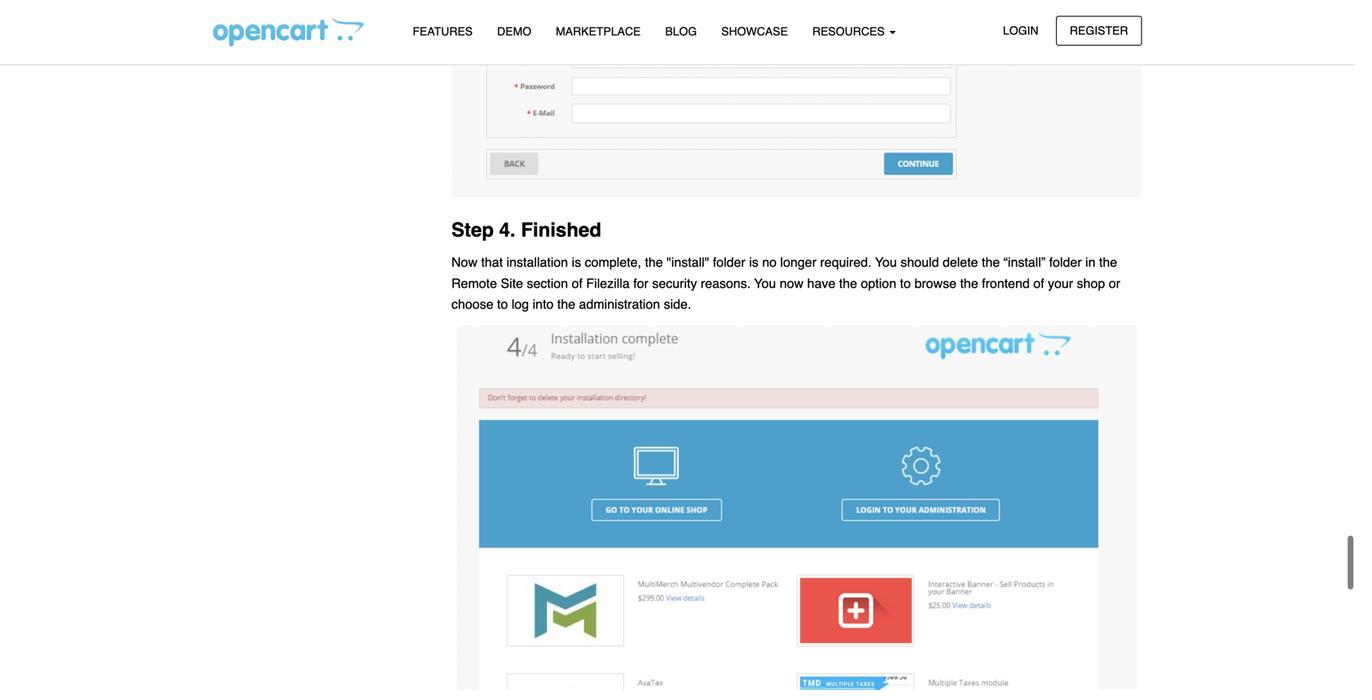 Task type: vqa. For each thing, say whether or not it's contained in the screenshot.
Moment
no



Task type: locate. For each thing, give the bounding box(es) containing it.
installation
[[507, 255, 568, 270]]

1 of from the left
[[572, 276, 583, 291]]

is
[[572, 255, 581, 270], [749, 255, 759, 270]]

administration
[[579, 297, 660, 312]]

2 of from the left
[[1034, 276, 1045, 291]]

the down required.
[[839, 276, 858, 291]]

1 vertical spatial to
[[497, 297, 508, 312]]

1 horizontal spatial folder
[[1050, 255, 1082, 270]]

option
[[861, 276, 897, 291]]

the
[[645, 255, 663, 270], [982, 255, 1000, 270], [1100, 255, 1118, 270], [839, 276, 858, 291], [961, 276, 979, 291], [557, 297, 576, 312]]

1 horizontal spatial to
[[900, 276, 911, 291]]

marketplace
[[556, 25, 641, 38]]

0 vertical spatial to
[[900, 276, 911, 291]]

resources
[[813, 25, 888, 38]]

your
[[1048, 276, 1074, 291]]

the up for
[[645, 255, 663, 270]]

opencart step3 image
[[452, 0, 1142, 198]]

folder
[[713, 255, 746, 270], [1050, 255, 1082, 270]]

to
[[900, 276, 911, 291], [497, 297, 508, 312]]

shop
[[1077, 276, 1106, 291]]

browse
[[915, 276, 957, 291]]

required.
[[820, 255, 872, 270]]

opencart - open source shopping cart solution image
[[213, 17, 364, 46]]

site
[[501, 276, 523, 291]]

0 horizontal spatial is
[[572, 255, 581, 270]]

the up frontend
[[982, 255, 1000, 270]]

filezilla
[[586, 276, 630, 291]]

frontend
[[982, 276, 1030, 291]]

showcase link
[[709, 17, 800, 46]]

to left the log
[[497, 297, 508, 312]]

you up 'option'
[[875, 255, 897, 270]]

is left no
[[749, 255, 759, 270]]

1 folder from the left
[[713, 255, 746, 270]]

opencart step4 image
[[456, 325, 1138, 690]]

of
[[572, 276, 583, 291], [1034, 276, 1045, 291]]

login link
[[990, 16, 1053, 46]]

0 horizontal spatial of
[[572, 276, 583, 291]]

the right into
[[557, 297, 576, 312]]

1 is from the left
[[572, 255, 581, 270]]

you down no
[[754, 276, 776, 291]]

the right in
[[1100, 255, 1118, 270]]

"install"
[[667, 255, 710, 270]]

step 4. finished
[[452, 219, 602, 241]]

register
[[1070, 24, 1129, 37]]

0 horizontal spatial folder
[[713, 255, 746, 270]]

is down finished
[[572, 255, 581, 270]]

1 vertical spatial you
[[754, 276, 776, 291]]

1 horizontal spatial you
[[875, 255, 897, 270]]

1 horizontal spatial of
[[1034, 276, 1045, 291]]

login
[[1003, 24, 1039, 37]]

register link
[[1056, 16, 1142, 46]]

0 horizontal spatial you
[[754, 276, 776, 291]]

blog
[[665, 25, 697, 38]]

folder up reasons.
[[713, 255, 746, 270]]

folder up the your
[[1050, 255, 1082, 270]]

you
[[875, 255, 897, 270], [754, 276, 776, 291]]

to down should
[[900, 276, 911, 291]]

of right "section"
[[572, 276, 583, 291]]

of left the your
[[1034, 276, 1045, 291]]

security
[[652, 276, 697, 291]]

0 vertical spatial you
[[875, 255, 897, 270]]

remote
[[452, 276, 497, 291]]

reasons.
[[701, 276, 751, 291]]

4.
[[499, 219, 516, 241]]

marketplace link
[[544, 17, 653, 46]]

showcase
[[722, 25, 788, 38]]

no
[[762, 255, 777, 270]]

have
[[808, 276, 836, 291]]

blog link
[[653, 17, 709, 46]]

1 horizontal spatial is
[[749, 255, 759, 270]]

now
[[780, 276, 804, 291]]



Task type: describe. For each thing, give the bounding box(es) containing it.
now that installation is complete, the "install" folder is no longer required. you should delete the "install" folder in the remote site section of filezilla for security reasons. you now have the option to browse the frontend of your shop or choose to log into the administration side.
[[452, 255, 1121, 312]]

0 horizontal spatial to
[[497, 297, 508, 312]]

features
[[413, 25, 473, 38]]

2 is from the left
[[749, 255, 759, 270]]

step
[[452, 219, 494, 241]]

now
[[452, 255, 478, 270]]

"install"
[[1004, 255, 1046, 270]]

delete
[[943, 255, 979, 270]]

complete,
[[585, 255, 642, 270]]

the down delete
[[961, 276, 979, 291]]

choose
[[452, 297, 494, 312]]

into
[[533, 297, 554, 312]]

should
[[901, 255, 939, 270]]

that
[[481, 255, 503, 270]]

side.
[[664, 297, 692, 312]]

longer
[[781, 255, 817, 270]]

demo link
[[485, 17, 544, 46]]

features link
[[401, 17, 485, 46]]

for
[[634, 276, 649, 291]]

or
[[1109, 276, 1121, 291]]

finished
[[521, 219, 602, 241]]

2 folder from the left
[[1050, 255, 1082, 270]]

resources link
[[800, 17, 909, 46]]

demo
[[497, 25, 532, 38]]

log
[[512, 297, 529, 312]]

section
[[527, 276, 568, 291]]

in
[[1086, 255, 1096, 270]]



